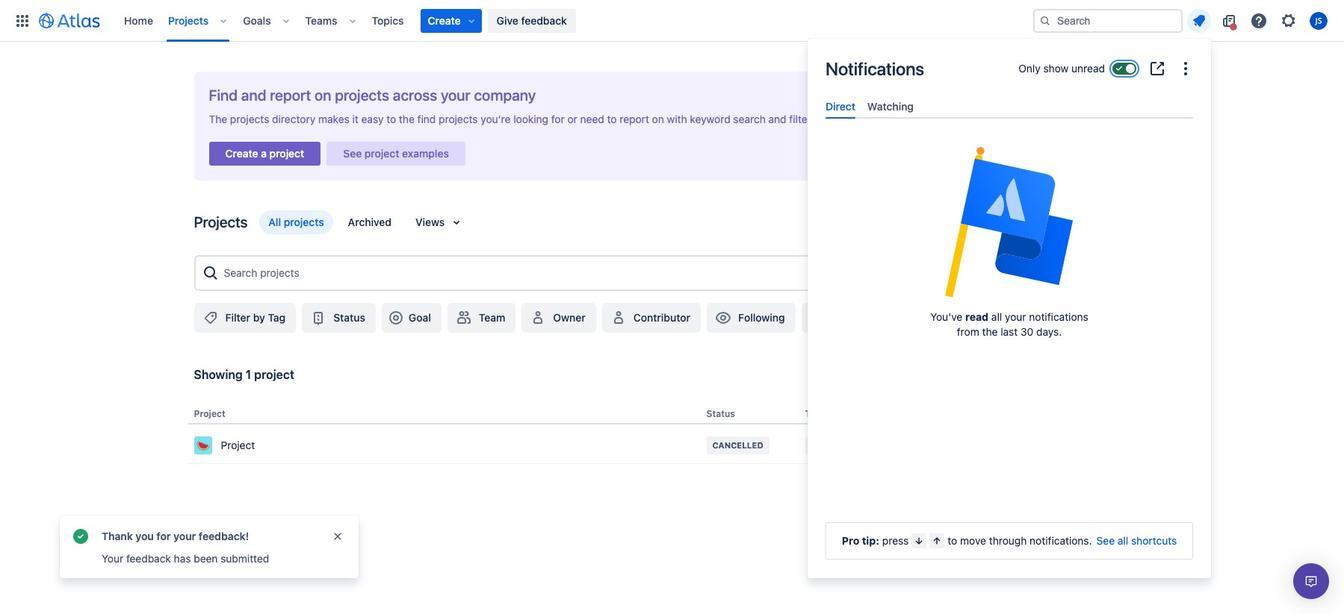 Task type: vqa. For each thing, say whether or not it's contained in the screenshot.
Label image
no



Task type: locate. For each thing, give the bounding box(es) containing it.
status inside button
[[333, 312, 365, 324]]

for left "or" at top
[[551, 113, 565, 126]]

been
[[194, 553, 218, 566]]

0 vertical spatial report
[[270, 87, 311, 104]]

notifications.
[[1030, 535, 1092, 548]]

create left a in the top of the page
[[225, 147, 258, 160]]

your up the your feedback has been submitted
[[173, 530, 196, 543]]

feedback down you at the bottom left of page
[[126, 553, 171, 566]]

0 horizontal spatial for
[[156, 530, 171, 543]]

create
[[428, 14, 461, 27], [225, 147, 258, 160]]

projects link
[[164, 9, 213, 33]]

project for create a project
[[269, 147, 304, 160]]

projects right "all"
[[284, 216, 324, 229]]

give feedback button
[[488, 9, 576, 33]]

projects up search projects "icon"
[[194, 214, 248, 231]]

see down it
[[343, 147, 362, 160]]

contributor
[[633, 312, 690, 324]]

keyword
[[690, 113, 730, 126]]

filter
[[225, 312, 250, 324]]

feedback for give
[[521, 14, 567, 27]]

feedback inside the give feedback button
[[521, 14, 567, 27]]

thank
[[102, 530, 133, 543]]

1 horizontal spatial see
[[1097, 535, 1115, 548]]

goals link
[[239, 9, 275, 33]]

all projects button
[[260, 211, 333, 235]]

unread
[[1072, 62, 1105, 75]]

1 vertical spatial see
[[1097, 535, 1115, 548]]

feedback right give
[[521, 14, 567, 27]]

project down showing
[[194, 409, 225, 420]]

or
[[567, 113, 577, 126]]

project link
[[194, 437, 700, 455]]

1
[[246, 368, 251, 382]]

move
[[960, 535, 986, 548]]

project down showing 1 project on the left bottom of page
[[221, 439, 255, 452]]

notifications dialog
[[808, 39, 1211, 579]]

pro tip: press
[[842, 535, 909, 548]]

more image
[[1177, 60, 1195, 78]]

create for create
[[428, 14, 461, 27]]

banner containing home
[[0, 0, 1344, 42]]

1 horizontal spatial the
[[982, 326, 998, 339]]

1 vertical spatial report
[[620, 113, 649, 126]]

all your notifications from the last 30 days.
[[957, 311, 1088, 339]]

projects right home
[[168, 14, 209, 27]]

2 horizontal spatial your
[[1005, 311, 1026, 324]]

showing 1 project
[[194, 368, 294, 382]]

0 vertical spatial all
[[991, 311, 1002, 324]]

on left with
[[652, 113, 664, 126]]

for right you at the bottom left of page
[[156, 530, 171, 543]]

see
[[343, 147, 362, 160], [1097, 535, 1115, 548]]

the left last
[[982, 326, 998, 339]]

2 horizontal spatial to
[[948, 535, 957, 548]]

project right a in the top of the page
[[269, 147, 304, 160]]

by
[[253, 312, 265, 324]]

1 vertical spatial on
[[652, 113, 664, 126]]

projects right the
[[230, 113, 269, 126]]

1 vertical spatial and
[[769, 113, 786, 126]]

all
[[269, 216, 281, 229]]

tab list containing direct
[[820, 94, 1199, 119]]

projects
[[168, 14, 209, 27], [194, 214, 248, 231]]

all inside all your notifications from the last 30 days.
[[991, 311, 1002, 324]]

tag
[[268, 312, 286, 324]]

on up "makes"
[[314, 87, 331, 104]]

the left find
[[399, 113, 415, 126]]

to move through notifications.
[[948, 535, 1092, 548]]

0 vertical spatial create
[[428, 14, 461, 27]]

0 vertical spatial feedback
[[521, 14, 567, 27]]

create inside popup button
[[428, 14, 461, 27]]

tab list inside notifications "dialog"
[[820, 94, 1199, 119]]

goals
[[243, 14, 271, 27]]

1 horizontal spatial all
[[1118, 535, 1128, 548]]

your right across
[[441, 87, 470, 104]]

1 vertical spatial create
[[225, 147, 258, 160]]

date
[[836, 409, 855, 420]]

see project examples
[[343, 147, 449, 160]]

1 vertical spatial all
[[1118, 535, 1128, 548]]

see inside notifications "dialog"
[[1097, 535, 1115, 548]]

project down easy
[[365, 147, 399, 160]]

report
[[270, 87, 311, 104], [620, 113, 649, 126]]

on
[[314, 87, 331, 104], [652, 113, 664, 126]]

showing
[[194, 368, 243, 382]]

easy
[[361, 113, 384, 126]]

teams link
[[301, 9, 342, 33]]

0 vertical spatial project
[[194, 409, 225, 420]]

to right easy
[[386, 113, 396, 126]]

status up the cancelled
[[706, 409, 735, 420]]

0 horizontal spatial see
[[343, 147, 362, 160]]

banner
[[0, 0, 1344, 42]]

0 horizontal spatial feedback
[[126, 553, 171, 566]]

feedback
[[521, 14, 567, 27], [126, 553, 171, 566]]

press
[[882, 535, 909, 548]]

0 vertical spatial your
[[441, 87, 470, 104]]

0 horizontal spatial on
[[314, 87, 331, 104]]

see right notifications.
[[1097, 535, 1115, 548]]

1 vertical spatial for
[[156, 530, 171, 543]]

tab list
[[820, 94, 1199, 119]]

all inside button
[[1118, 535, 1128, 548]]

0 vertical spatial for
[[551, 113, 565, 126]]

0 horizontal spatial all
[[991, 311, 1002, 324]]

projects
[[335, 87, 389, 104], [230, 113, 269, 126], [439, 113, 478, 126], [284, 216, 324, 229]]

and right find
[[241, 87, 266, 104]]

with
[[667, 113, 687, 126]]

all
[[991, 311, 1002, 324], [1118, 535, 1128, 548]]

projects inside all projects button
[[284, 216, 324, 229]]

project
[[269, 147, 304, 160], [365, 147, 399, 160], [254, 368, 294, 382]]

need
[[580, 113, 604, 126]]

notifications image
[[1190, 12, 1208, 30]]

and left filters.
[[769, 113, 786, 126]]

views
[[415, 216, 445, 229]]

cancelled
[[712, 441, 763, 451]]

you're
[[481, 113, 511, 126]]

0 vertical spatial see
[[343, 147, 362, 160]]

pro
[[842, 535, 860, 548]]

create inside button
[[225, 147, 258, 160]]

across
[[393, 87, 437, 104]]

0 vertical spatial status
[[333, 312, 365, 324]]

status
[[333, 312, 365, 324], [706, 409, 735, 420]]

your up last
[[1005, 311, 1026, 324]]

1 vertical spatial the
[[982, 326, 998, 339]]

0 vertical spatial and
[[241, 87, 266, 104]]

0 vertical spatial projects
[[168, 14, 209, 27]]

your feedback has been submitted
[[102, 553, 269, 566]]

2 vertical spatial your
[[173, 530, 196, 543]]

1 horizontal spatial report
[[620, 113, 649, 126]]

projects inside 'projects' link
[[168, 14, 209, 27]]

all projects
[[269, 216, 324, 229]]

dismiss image
[[332, 531, 344, 543]]

0 horizontal spatial status
[[333, 312, 365, 324]]

0 horizontal spatial the
[[399, 113, 415, 126]]

1 vertical spatial your
[[1005, 311, 1026, 324]]

1 horizontal spatial to
[[607, 113, 617, 126]]

all left shortcuts
[[1118, 535, 1128, 548]]

projects up it
[[335, 87, 389, 104]]

your inside all your notifications from the last 30 days.
[[1005, 311, 1026, 324]]

to
[[386, 113, 396, 126], [607, 113, 617, 126], [948, 535, 957, 548]]

to right arrow up icon
[[948, 535, 957, 548]]

1 vertical spatial status
[[706, 409, 735, 420]]

all up last
[[991, 311, 1002, 324]]

read
[[965, 311, 989, 324]]

0 horizontal spatial create
[[225, 147, 258, 160]]

report right 'need'
[[620, 113, 649, 126]]

status right status icon
[[333, 312, 365, 324]]

project right 1
[[254, 368, 294, 382]]

1 horizontal spatial feedback
[[521, 14, 567, 27]]

directory
[[272, 113, 315, 126]]

report up the directory
[[270, 87, 311, 104]]

views button
[[406, 211, 475, 235]]

0 horizontal spatial your
[[173, 530, 196, 543]]

1 horizontal spatial create
[[428, 14, 461, 27]]

1 horizontal spatial for
[[551, 113, 565, 126]]

0 horizontal spatial and
[[241, 87, 266, 104]]

1 horizontal spatial and
[[769, 113, 786, 126]]

only show unread
[[1019, 62, 1105, 75]]

the
[[399, 113, 415, 126], [982, 326, 998, 339]]

status image
[[309, 309, 327, 327]]

create right topics
[[428, 14, 461, 27]]

1 vertical spatial feedback
[[126, 553, 171, 566]]

and
[[241, 87, 266, 104], [769, 113, 786, 126]]

a
[[261, 147, 267, 160]]

to right 'need'
[[607, 113, 617, 126]]



Task type: describe. For each thing, give the bounding box(es) containing it.
contributor button
[[602, 303, 701, 333]]

Search field
[[1033, 9, 1183, 33]]

through
[[989, 535, 1027, 548]]

filter by tag button
[[194, 303, 296, 333]]

only
[[1019, 62, 1041, 75]]

status button
[[302, 303, 376, 333]]

see all shortcuts
[[1097, 535, 1177, 548]]

30
[[1021, 326, 1034, 339]]

settings image
[[1280, 12, 1298, 30]]

filter by tag
[[225, 312, 286, 324]]

projects right find
[[439, 113, 478, 126]]

arrow up image
[[931, 536, 943, 548]]

see for see all shortcuts
[[1097, 535, 1115, 548]]

teams
[[305, 14, 337, 27]]

open notifications in a new tab image
[[1148, 60, 1166, 78]]

help image
[[1250, 12, 1268, 30]]

1 horizontal spatial status
[[706, 409, 735, 420]]

feedback for your
[[126, 553, 171, 566]]

feedback!
[[199, 530, 249, 543]]

topics link
[[367, 9, 408, 33]]

project for showing 1 project
[[254, 368, 294, 382]]

the
[[209, 113, 227, 126]]

makes
[[318, 113, 350, 126]]

it
[[352, 113, 358, 126]]

you
[[136, 530, 154, 543]]

submitted
[[221, 553, 269, 566]]

create button
[[420, 9, 482, 33]]

examples
[[402, 147, 449, 160]]

following button
[[707, 303, 796, 333]]

archived
[[348, 216, 392, 229]]

give feedback
[[497, 14, 567, 27]]

company
[[474, 87, 536, 104]]

give
[[497, 14, 518, 27]]

find
[[417, 113, 436, 126]]

target
[[805, 409, 833, 420]]

tag image
[[201, 309, 219, 327]]

team button
[[447, 303, 516, 333]]

thank you for your feedback!
[[102, 530, 249, 543]]

notifications
[[1029, 311, 1088, 324]]

1 vertical spatial projects
[[194, 214, 248, 231]]

looking
[[513, 113, 548, 126]]

1 vertical spatial project
[[221, 439, 255, 452]]

the inside all your notifications from the last 30 days.
[[982, 326, 998, 339]]

find
[[209, 87, 238, 104]]

from
[[957, 326, 979, 339]]

see project examples button
[[327, 137, 465, 170]]

1 horizontal spatial your
[[441, 87, 470, 104]]

see all shortcuts button
[[1097, 534, 1177, 549]]

create for create a project
[[225, 147, 258, 160]]

open intercom messenger image
[[1302, 573, 1320, 591]]

to inside notifications "dialog"
[[948, 535, 957, 548]]

you've
[[930, 311, 963, 324]]

following image
[[714, 309, 732, 327]]

switch to... image
[[13, 12, 31, 30]]

create a project button
[[209, 137, 321, 170]]

owner
[[553, 312, 586, 324]]

see for see project examples
[[343, 147, 362, 160]]

direct
[[826, 100, 855, 113]]

arrow down image
[[913, 536, 925, 548]]

search image
[[1039, 15, 1051, 27]]

the projects directory makes it easy to the find projects you're looking for or need to report on with keyword search and filters.
[[209, 113, 820, 126]]

has
[[174, 553, 191, 566]]

team
[[479, 312, 505, 324]]

tip:
[[862, 535, 879, 548]]

goal button
[[382, 303, 441, 333]]

notifications
[[826, 58, 924, 79]]

Search projects field
[[219, 260, 1143, 287]]

archived button
[[339, 211, 401, 235]]

find and report on projects across your company
[[209, 87, 536, 104]]

shortcuts
[[1131, 535, 1177, 548]]

home link
[[120, 9, 158, 33]]

1 horizontal spatial on
[[652, 113, 664, 126]]

0 horizontal spatial to
[[386, 113, 396, 126]]

show
[[1043, 62, 1069, 75]]

filters.
[[789, 113, 820, 126]]

you've read
[[930, 311, 989, 324]]

account image
[[1310, 12, 1328, 30]]

search projects image
[[201, 264, 219, 282]]

create a project
[[225, 147, 304, 160]]

following
[[738, 312, 785, 324]]

0 horizontal spatial report
[[270, 87, 311, 104]]

watching
[[867, 100, 914, 113]]

your
[[102, 553, 123, 566]]

target date
[[805, 409, 855, 420]]

topics
[[372, 14, 404, 27]]

search
[[733, 113, 766, 126]]

last
[[1001, 326, 1018, 339]]

days.
[[1036, 326, 1062, 339]]

0 vertical spatial on
[[314, 87, 331, 104]]

home
[[124, 14, 153, 27]]

0 vertical spatial the
[[399, 113, 415, 126]]

owner button
[[522, 303, 596, 333]]

top element
[[9, 0, 1033, 41]]



